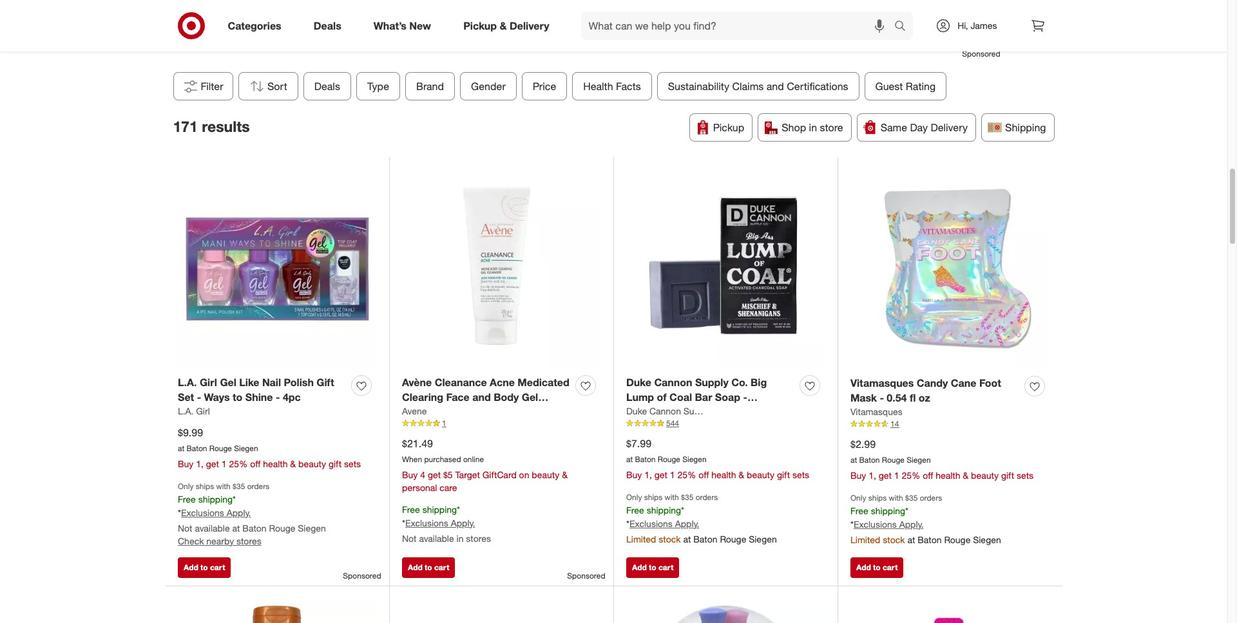 Task type: locate. For each thing, give the bounding box(es) containing it.
get for $2.99
[[879, 470, 892, 481]]

1 add to cart from the left
[[184, 563, 225, 573]]

0 horizontal spatial stores
[[237, 536, 261, 547]]

1 inside $2.99 at baton rouge siegen buy 1, get 1 25% off health & beauty gift sets
[[895, 470, 900, 481]]

fl right the 0.54
[[910, 392, 916, 405]]

1 horizontal spatial fl
[[910, 392, 916, 405]]

and right face
[[473, 391, 491, 404]]

deals inside button
[[314, 80, 340, 93]]

cannon up coal on the right of the page
[[654, 377, 693, 390]]

2 l.a. from the top
[[178, 406, 194, 417]]

1 add to cart button from the left
[[178, 558, 231, 579]]

to
[[233, 391, 243, 404], [201, 563, 208, 573], [425, 563, 432, 573], [649, 563, 657, 573], [873, 563, 881, 573]]

0 horizontal spatial ships
[[196, 482, 214, 492]]

0 horizontal spatial stock
[[659, 534, 681, 545]]

in left store
[[809, 121, 817, 134]]

supply
[[695, 377, 729, 390], [684, 406, 712, 417]]

in inside free shipping * * exclusions apply. not available in stores
[[457, 533, 464, 544]]

health down 14 link
[[936, 470, 961, 481]]

What can we help you find? suggestions appear below search field
[[581, 12, 898, 40]]

not inside free shipping * * exclusions apply. not available in stores
[[402, 533, 417, 544]]

exclusions inside free shipping * * exclusions apply. not available in stores
[[405, 518, 448, 529]]

vitamasques down mask
[[851, 407, 903, 418]]

at inside $2.99 at baton rouge siegen buy 1, get 1 25% off health & beauty gift sets
[[851, 456, 857, 465]]

health up only ships with $35 orders
[[263, 459, 288, 470]]

3 cart from the left
[[659, 563, 674, 573]]

orders up "free shipping * * exclusions apply. not available at baton rouge siegen check nearby stores"
[[247, 482, 270, 492]]

co. up soap
[[732, 377, 748, 390]]

l.a. up set
[[178, 377, 197, 390]]

deals button
[[303, 72, 351, 101]]

limited
[[627, 534, 656, 545], [851, 535, 881, 546]]

get for $9.99
[[206, 459, 219, 470]]

1 duke from the top
[[627, 377, 652, 390]]

0 horizontal spatial in
[[457, 533, 464, 544]]

not up check
[[178, 523, 192, 534]]

4 add to cart from the left
[[857, 563, 898, 573]]

polish
[[284, 377, 314, 390]]

$21.49
[[402, 438, 433, 451]]

1 vertical spatial pickup
[[713, 121, 745, 134]]

available inside "free shipping * * exclusions apply. not available at baton rouge siegen check nearby stores"
[[195, 523, 230, 534]]

1 horizontal spatial gift
[[777, 470, 790, 481]]

0 horizontal spatial only ships with $35 orders free shipping * * exclusions apply. limited stock at  baton rouge siegen
[[627, 493, 777, 545]]

4 add to cart button from the left
[[851, 558, 904, 579]]

off up only ships with $35 orders
[[250, 459, 261, 470]]

add to cart button for $9.99
[[178, 558, 231, 579]]

available down care
[[419, 533, 454, 544]]

0 horizontal spatial oz
[[482, 406, 494, 419]]

only down $9.99
[[178, 482, 194, 492]]

get inside $9.99 at baton rouge siegen buy 1, get 1 25% off health & beauty gift sets
[[206, 459, 219, 470]]

1 horizontal spatial only
[[627, 493, 642, 503]]

0 vertical spatial pickup
[[464, 19, 497, 32]]

1 vertical spatial supply
[[684, 406, 712, 417]]

duke inside duke cannon supply co. big lump of coal bar soap - bergamot scent - 10oz
[[627, 377, 652, 390]]

duke down lump
[[627, 406, 647, 417]]

0 vertical spatial and
[[767, 80, 784, 93]]

sets for duke cannon supply co. big lump of coal bar soap - bergamot scent - 10oz
[[793, 470, 810, 481]]

in down care
[[457, 533, 464, 544]]

- right set
[[197, 391, 201, 404]]

0 vertical spatial gel
[[220, 377, 236, 390]]

pickup for pickup & delivery
[[464, 19, 497, 32]]

1, inside $2.99 at baton rouge siegen buy 1, get 1 25% off health & beauty gift sets
[[869, 470, 877, 481]]

2 horizontal spatial off
[[923, 470, 934, 481]]

avène cleanance acne medicated clearing face and body gel cleanser - 6.7 fl oz
[[402, 377, 570, 419]]

gift
[[317, 377, 334, 390]]

add to cart button for $2.99
[[851, 558, 904, 579]]

2 cart from the left
[[434, 563, 449, 573]]

available inside free shipping * * exclusions apply. not available in stores
[[419, 533, 454, 544]]

1 horizontal spatial with
[[665, 493, 679, 503]]

sets inside $2.99 at baton rouge siegen buy 1, get 1 25% off health & beauty gift sets
[[1017, 470, 1034, 481]]

not down personal
[[402, 533, 417, 544]]

vitamasques link
[[851, 406, 903, 419]]

$35 down $2.99 at baton rouge siegen buy 1, get 1 25% off health & beauty gift sets
[[906, 494, 918, 503]]

vitamasques candy cane foot mask - 0.54 fl oz image
[[851, 170, 1050, 369], [851, 170, 1050, 369]]

cannon down of
[[650, 406, 681, 417]]

delivery inside button
[[931, 121, 968, 134]]

& inside $7.99 at baton rouge siegen buy 1, get 1 25% off health & beauty gift sets
[[739, 470, 745, 481]]

orders down $2.99 at baton rouge siegen buy 1, get 1 25% off health & beauty gift sets
[[920, 494, 943, 503]]

3 add to cart button from the left
[[627, 558, 680, 579]]

& inside $9.99 at baton rouge siegen buy 1, get 1 25% off health & beauty gift sets
[[290, 459, 296, 470]]

0 horizontal spatial not
[[178, 523, 192, 534]]

add to cart for $9.99
[[184, 563, 225, 573]]

1 vertical spatial vitamasques
[[851, 407, 903, 418]]

0 horizontal spatial sets
[[344, 459, 361, 470]]

delivery for same day delivery
[[931, 121, 968, 134]]

facts
[[616, 80, 641, 93]]

1 horizontal spatial off
[[699, 470, 709, 481]]

co. inside duke cannon supply co. big lump of coal bar soap - bergamot scent - 10oz
[[732, 377, 748, 390]]

gel
[[220, 377, 236, 390], [522, 391, 538, 404]]

1 horizontal spatial gel
[[522, 391, 538, 404]]

1 vertical spatial girl
[[196, 406, 210, 417]]

1 vertical spatial cannon
[[650, 406, 681, 417]]

fl right the 6.7
[[473, 406, 479, 419]]

1 vertical spatial delivery
[[931, 121, 968, 134]]

girl for l.a. girl
[[196, 406, 210, 417]]

add for $2.99
[[857, 563, 871, 573]]

beauty inside $2.99 at baton rouge siegen buy 1, get 1 25% off health & beauty gift sets
[[971, 470, 999, 481]]

0 vertical spatial in
[[809, 121, 817, 134]]

0 vertical spatial oz
[[919, 392, 931, 405]]

cart for $9.99
[[210, 563, 225, 573]]

0 vertical spatial deals
[[314, 19, 341, 32]]

to inside l.a. girl gel like nail polish gift set - ways to shine - 4pc
[[233, 391, 243, 404]]

1 horizontal spatial sponsored
[[567, 572, 606, 581]]

1, for $7.99
[[645, 470, 652, 481]]

2 horizontal spatial 1,
[[869, 470, 877, 481]]

2 horizontal spatial only
[[851, 494, 867, 503]]

1 horizontal spatial pickup
[[713, 121, 745, 134]]

buy inside $9.99 at baton rouge siegen buy 1, get 1 25% off health & beauty gift sets
[[178, 459, 194, 470]]

1 inside $7.99 at baton rouge siegen buy 1, get 1 25% off health & beauty gift sets
[[670, 470, 675, 481]]

buy inside $2.99 at baton rouge siegen buy 1, get 1 25% off health & beauty gift sets
[[851, 470, 867, 481]]

0 vertical spatial l.a.
[[178, 377, 197, 390]]

pickup inside button
[[713, 121, 745, 134]]

vitamasques
[[851, 377, 914, 390], [851, 407, 903, 418]]

off down 544 link
[[699, 470, 709, 481]]

nail
[[262, 377, 281, 390]]

l.a. inside l.a. girl gel like nail polish gift set - ways to shine - 4pc
[[178, 377, 197, 390]]

personal
[[402, 483, 437, 494]]

cart
[[210, 563, 225, 573], [434, 563, 449, 573], [659, 563, 674, 573], [883, 563, 898, 573]]

cart for $2.99
[[883, 563, 898, 573]]

get right 4
[[428, 470, 441, 481]]

2 horizontal spatial $35
[[906, 494, 918, 503]]

at inside "free shipping * * exclusions apply. not available at baton rouge siegen check nearby stores"
[[232, 523, 240, 534]]

only for $2.99
[[851, 494, 867, 503]]

only ships with $35 orders free shipping * * exclusions apply. limited stock at  baton rouge siegen down $7.99 at baton rouge siegen buy 1, get 1 25% off health & beauty gift sets
[[627, 493, 777, 545]]

$2.99
[[851, 438, 876, 451]]

deals for deals button
[[314, 80, 340, 93]]

sets for l.a. girl gel like nail polish gift set - ways to shine - 4pc
[[344, 459, 361, 470]]

0 horizontal spatial fl
[[473, 406, 479, 419]]

only down $2.99
[[851, 494, 867, 503]]

2 add from the left
[[408, 563, 423, 573]]

add to cart for $7.99
[[632, 563, 674, 573]]

get down 14
[[879, 470, 892, 481]]

stock for $2.99
[[883, 535, 905, 546]]

- left the 6.7
[[449, 406, 453, 419]]

3 add to cart from the left
[[632, 563, 674, 573]]

0 horizontal spatial with
[[216, 482, 231, 492]]

- right soap
[[743, 391, 748, 404]]

1 horizontal spatial sets
[[793, 470, 810, 481]]

1 for vitamasques candy cane foot mask - 0.54 fl oz
[[895, 470, 900, 481]]

ships down $2.99
[[869, 494, 887, 503]]

orders for $2.99
[[920, 494, 943, 503]]

1 horizontal spatial only ships with $35 orders free shipping * * exclusions apply. limited stock at  baton rouge siegen
[[851, 494, 1002, 546]]

1 vertical spatial oz
[[482, 406, 494, 419]]

ships down $9.99
[[196, 482, 214, 492]]

l.a. down set
[[178, 406, 194, 417]]

0 horizontal spatial delivery
[[510, 19, 550, 32]]

supply inside duke cannon supply co. big lump of coal bar soap - bergamot scent - 10oz
[[695, 377, 729, 390]]

sets inside $7.99 at baton rouge siegen buy 1, get 1 25% off health & beauty gift sets
[[793, 470, 810, 481]]

0 horizontal spatial off
[[250, 459, 261, 470]]

1 cart from the left
[[210, 563, 225, 573]]

1 vertical spatial l.a.
[[178, 406, 194, 417]]

gift inside $2.99 at baton rouge siegen buy 1, get 1 25% off health & beauty gift sets
[[1002, 470, 1015, 481]]

0 vertical spatial supply
[[695, 377, 729, 390]]

ships for $7.99
[[644, 493, 663, 503]]

deals right sort
[[314, 80, 340, 93]]

duke cannon supply co. big lump of coal bar soap - bergamot scent - 10oz link
[[627, 376, 795, 419]]

buy inside $7.99 at baton rouge siegen buy 1, get 1 25% off health & beauty gift sets
[[627, 470, 642, 481]]

1, down $2.99
[[869, 470, 877, 481]]

cannon for duke cannon supply co.
[[650, 406, 681, 417]]

off for scent
[[699, 470, 709, 481]]

girl inside l.a. girl gel like nail polish gift set - ways to shine - 4pc
[[200, 377, 217, 390]]

get up only ships with $35 orders
[[206, 459, 219, 470]]

results
[[202, 117, 250, 135]]

and right claims
[[767, 80, 784, 93]]

with down $2.99 at baton rouge siegen buy 1, get 1 25% off health & beauty gift sets
[[889, 494, 904, 503]]

exclusions apply. button for $2.99
[[854, 519, 924, 532]]

25% for $7.99
[[678, 470, 696, 481]]

1 horizontal spatial stock
[[883, 535, 905, 546]]

0 horizontal spatial limited
[[627, 534, 656, 545]]

& for $21.49
[[562, 470, 568, 481]]

rating
[[906, 80, 936, 93]]

1 inside $9.99 at baton rouge siegen buy 1, get 1 25% off health & beauty gift sets
[[222, 459, 227, 470]]

0 horizontal spatial co.
[[714, 406, 728, 417]]

1 horizontal spatial in
[[809, 121, 817, 134]]

544
[[666, 419, 679, 429]]

vitamasques candy cane foot mask - 0.54 fl oz link
[[851, 377, 1020, 406]]

pickup right the "new"
[[464, 19, 497, 32]]

add for $7.99
[[632, 563, 647, 573]]

1, down $9.99
[[196, 459, 204, 470]]

0 horizontal spatial 25%
[[229, 459, 248, 470]]

1 link
[[402, 418, 601, 430]]

oz down candy
[[919, 392, 931, 405]]

buy down $2.99
[[851, 470, 867, 481]]

orders for $7.99
[[696, 493, 718, 503]]

1 horizontal spatial $35
[[681, 493, 694, 503]]

health down 544 link
[[712, 470, 736, 481]]

2 duke from the top
[[627, 406, 647, 417]]

filter
[[201, 80, 223, 93]]

pickup for pickup
[[713, 121, 745, 134]]

supply up bar
[[695, 377, 729, 390]]

0 horizontal spatial pickup
[[464, 19, 497, 32]]

2 add to cart button from the left
[[402, 558, 455, 579]]

l.a. girl gel like nail polish gift set - ways to shine - 4pc image
[[178, 170, 376, 369], [178, 170, 376, 369]]

vitamasques inside vitamasques candy cane foot mask - 0.54 fl oz
[[851, 377, 914, 390]]

athena club super pink razor image
[[851, 600, 1050, 624], [851, 600, 1050, 624]]

vitamasques for vitamasques candy cane foot mask - 0.54 fl oz
[[851, 377, 914, 390]]

2 vitamasques from the top
[[851, 407, 903, 418]]

0 vertical spatial fl
[[910, 392, 916, 405]]

cannon
[[654, 377, 693, 390], [650, 406, 681, 417]]

1 add from the left
[[184, 563, 198, 573]]

1 down 544
[[670, 470, 675, 481]]

to for shine
[[201, 563, 208, 573]]

25% inside $2.99 at baton rouge siegen buy 1, get 1 25% off health & beauty gift sets
[[902, 470, 921, 481]]

sustainability claims and certifications button
[[657, 72, 859, 101]]

- left 4pc
[[276, 391, 280, 404]]

1 horizontal spatial and
[[767, 80, 784, 93]]

girl up ways
[[200, 377, 217, 390]]

gel inside l.a. girl gel like nail polish gift set - ways to shine - 4pc
[[220, 377, 236, 390]]

rouge inside "free shipping * * exclusions apply. not available at baton rouge siegen check nearby stores"
[[269, 523, 295, 534]]

girl down ways
[[196, 406, 210, 417]]

1 horizontal spatial co.
[[732, 377, 748, 390]]

0 vertical spatial cannon
[[654, 377, 693, 390]]

1 horizontal spatial ships
[[644, 493, 663, 503]]

cannon inside duke cannon supply co. big lump of coal bar soap - bergamot scent - 10oz
[[654, 377, 693, 390]]

with
[[216, 482, 231, 492], [665, 493, 679, 503], [889, 494, 904, 503]]

1, inside $9.99 at baton rouge siegen buy 1, get 1 25% off health & beauty gift sets
[[196, 459, 204, 470]]

$35
[[233, 482, 245, 492], [681, 493, 694, 503], [906, 494, 918, 503]]

1 vertical spatial duke
[[627, 406, 647, 417]]

health
[[263, 459, 288, 470], [712, 470, 736, 481], [936, 470, 961, 481]]

add to cart button for $7.99
[[627, 558, 680, 579]]

- left the 0.54
[[880, 392, 884, 405]]

only down $7.99
[[627, 493, 642, 503]]

gift inside $9.99 at baton rouge siegen buy 1, get 1 25% off health & beauty gift sets
[[329, 459, 342, 470]]

1, inside $7.99 at baton rouge siegen buy 1, get 1 25% off health & beauty gift sets
[[645, 470, 652, 481]]

available
[[195, 523, 230, 534], [419, 533, 454, 544]]

1 horizontal spatial 25%
[[678, 470, 696, 481]]

buy down $9.99
[[178, 459, 194, 470]]

vitamasques up the 0.54
[[851, 377, 914, 390]]

get down 544
[[655, 470, 668, 481]]

exclusions apply. button
[[181, 507, 251, 520], [405, 517, 475, 530], [630, 518, 700, 531], [854, 519, 924, 532]]

and inside avène cleanance acne medicated clearing face and body gel cleanser - 6.7 fl oz
[[473, 391, 491, 404]]

siegen inside $9.99 at baton rouge siegen buy 1, get 1 25% off health & beauty gift sets
[[234, 444, 258, 454]]

medicated
[[518, 377, 570, 390]]

coal
[[670, 391, 692, 404]]

1 horizontal spatial available
[[419, 533, 454, 544]]

delivery up price
[[510, 19, 550, 32]]

not inside "free shipping * * exclusions apply. not available at baton rouge siegen check nearby stores"
[[178, 523, 192, 534]]

only ships with $35 orders free shipping * * exclusions apply. limited stock at  baton rouge siegen down $2.99 at baton rouge siegen buy 1, get 1 25% off health & beauty gift sets
[[851, 494, 1002, 546]]

supply for duke cannon supply co. big lump of coal bar soap - bergamot scent - 10oz
[[695, 377, 729, 390]]

1, for $9.99
[[196, 459, 204, 470]]

off down 14 link
[[923, 470, 934, 481]]

off inside $7.99 at baton rouge siegen buy 1, get 1 25% off health & beauty gift sets
[[699, 470, 709, 481]]

1 horizontal spatial health
[[712, 470, 736, 481]]

-
[[197, 391, 201, 404], [276, 391, 280, 404], [743, 391, 748, 404], [880, 392, 884, 405], [449, 406, 453, 419], [709, 406, 713, 419]]

0 horizontal spatial sponsored
[[343, 572, 381, 581]]

avene
[[402, 406, 427, 417]]

delivery right day
[[931, 121, 968, 134]]

duke up lump
[[627, 377, 652, 390]]

1 l.a. from the top
[[178, 377, 197, 390]]

siegen inside "free shipping * * exclusions apply. not available at baton rouge siegen check nearby stores"
[[298, 523, 326, 534]]

- inside avène cleanance acne medicated clearing face and body gel cleanser - 6.7 fl oz
[[449, 406, 453, 419]]

2 horizontal spatial sponsored
[[963, 49, 1001, 59]]

25% inside $9.99 at baton rouge siegen buy 1, get 1 25% off health & beauty gift sets
[[229, 459, 248, 470]]

what's new link
[[363, 12, 447, 40]]

pickup down claims
[[713, 121, 745, 134]]

buy left 4
[[402, 470, 418, 481]]

same day delivery button
[[857, 114, 977, 142]]

$35 for $2.99
[[906, 494, 918, 503]]

1 vertical spatial and
[[473, 391, 491, 404]]

co. up 544 link
[[714, 406, 728, 417]]

1 for duke cannon supply co. big lump of coal bar soap - bergamot scent - 10oz
[[670, 470, 675, 481]]

gel inside avène cleanance acne medicated clearing face and body gel cleanser - 6.7 fl oz
[[522, 391, 538, 404]]

avène cleanance acne medicated clearing face and body gel cleanser - 6.7 fl oz image
[[402, 170, 601, 369], [402, 170, 601, 369]]

1 horizontal spatial limited
[[851, 535, 881, 546]]

beauty inside $9.99 at baton rouge siegen buy 1, get 1 25% off health & beauty gift sets
[[298, 459, 326, 470]]

l.a. girl gel like nail polish gift set - ways to shine - 8pc image
[[627, 600, 825, 624], [627, 600, 825, 624]]

co. for duke cannon supply co.
[[714, 406, 728, 417]]

1 vitamasques from the top
[[851, 377, 914, 390]]

supply down bar
[[684, 406, 712, 417]]

exclusions apply. button for $7.99
[[630, 518, 700, 531]]

girl inside 'link'
[[196, 406, 210, 417]]

1, down $7.99
[[645, 470, 652, 481]]

off inside $9.99 at baton rouge siegen buy 1, get 1 25% off health & beauty gift sets
[[250, 459, 261, 470]]

gift for duke cannon supply co. big lump of coal bar soap - bergamot scent - 10oz
[[777, 470, 790, 481]]

&
[[500, 19, 507, 32], [290, 459, 296, 470], [562, 470, 568, 481], [739, 470, 745, 481], [963, 470, 969, 481]]

available up check nearby stores button
[[195, 523, 230, 534]]

scent
[[678, 406, 706, 419]]

shop in store
[[782, 121, 843, 134]]

at
[[178, 444, 184, 454], [627, 455, 633, 465], [851, 456, 857, 465], [232, 523, 240, 534], [684, 534, 691, 545], [908, 535, 916, 546]]

2 horizontal spatial health
[[936, 470, 961, 481]]

gel down "medicated"
[[522, 391, 538, 404]]

deals up deals button
[[314, 19, 341, 32]]

0 horizontal spatial orders
[[247, 482, 270, 492]]

online
[[463, 455, 484, 465]]

cane
[[951, 377, 977, 390]]

sponsored inside $21.49 when purchased online buy 4 get $5 target giftcard on beauty & personal care sponsored
[[567, 572, 606, 581]]

0 horizontal spatial available
[[195, 523, 230, 534]]

james
[[971, 20, 997, 31]]

1 down 14
[[895, 470, 900, 481]]

1 horizontal spatial delivery
[[931, 121, 968, 134]]

co.
[[732, 377, 748, 390], [714, 406, 728, 417]]

1 horizontal spatial 1,
[[645, 470, 652, 481]]

duke cannon supply co. big lump of coal bar soap - bergamot scent - 10oz image
[[627, 170, 825, 369], [627, 170, 825, 369]]

4 cart from the left
[[883, 563, 898, 573]]

0 vertical spatial delivery
[[510, 19, 550, 32]]

ships down $7.99
[[644, 493, 663, 503]]

1 horizontal spatial oz
[[919, 392, 931, 405]]

sets for vitamasques candy cane foot mask - 0.54 fl oz
[[1017, 470, 1034, 481]]

avène cleanance acne medicated clearing face and body gel cleanser - 6.7 fl oz link
[[402, 376, 570, 419]]

0 horizontal spatial health
[[263, 459, 288, 470]]

25% down 14 link
[[902, 470, 921, 481]]

1 vertical spatial deals
[[314, 80, 340, 93]]

only
[[178, 482, 194, 492], [627, 493, 642, 503], [851, 494, 867, 503]]

health facts button
[[572, 72, 652, 101]]

$35 up "free shipping * * exclusions apply. not available at baton rouge siegen check nearby stores"
[[233, 482, 245, 492]]

$35 down $7.99 at baton rouge siegen buy 1, get 1 25% off health & beauty gift sets
[[681, 493, 694, 503]]

deals
[[314, 19, 341, 32], [314, 80, 340, 93]]

apply. inside "free shipping * * exclusions apply. not available at baton rouge siegen check nearby stores"
[[227, 508, 251, 519]]

add to cart button
[[178, 558, 231, 579], [402, 558, 455, 579], [627, 558, 680, 579], [851, 558, 904, 579]]

get inside $2.99 at baton rouge siegen buy 1, get 1 25% off health & beauty gift sets
[[879, 470, 892, 481]]

2 horizontal spatial sets
[[1017, 470, 1034, 481]]

orders down $7.99 at baton rouge siegen buy 1, get 1 25% off health & beauty gift sets
[[696, 493, 718, 503]]

stock
[[659, 534, 681, 545], [883, 535, 905, 546]]

to for 6.7
[[425, 563, 432, 573]]

health facts
[[583, 80, 641, 93]]

health inside $7.99 at baton rouge siegen buy 1, get 1 25% off health & beauty gift sets
[[712, 470, 736, 481]]

25% down 544
[[678, 470, 696, 481]]

add
[[184, 563, 198, 573], [408, 563, 423, 573], [632, 563, 647, 573], [857, 563, 871, 573]]

& inside $21.49 when purchased online buy 4 get $5 target giftcard on beauty & personal care sponsored
[[562, 470, 568, 481]]

limited for $2.99
[[851, 535, 881, 546]]

1 horizontal spatial stores
[[466, 533, 491, 544]]

25% up only ships with $35 orders
[[229, 459, 248, 470]]

fl inside vitamasques candy cane foot mask - 0.54 fl oz
[[910, 392, 916, 405]]

gift inside $7.99 at baton rouge siegen buy 1, get 1 25% off health & beauty gift sets
[[777, 470, 790, 481]]

2 horizontal spatial 25%
[[902, 470, 921, 481]]

l.a. for l.a. girl gel like nail polish gift set - ways to shine - 4pc
[[178, 377, 197, 390]]

get inside $7.99 at baton rouge siegen buy 1, get 1 25% off health & beauty gift sets
[[655, 470, 668, 481]]

beauty inside $7.99 at baton rouge siegen buy 1, get 1 25% off health & beauty gift sets
[[747, 470, 775, 481]]

clearing
[[402, 391, 444, 404]]

1 up only ships with $35 orders
[[222, 459, 227, 470]]

brand button
[[405, 72, 455, 101]]

4
[[420, 470, 425, 481]]

with for $7.99
[[665, 493, 679, 503]]

1 horizontal spatial not
[[402, 533, 417, 544]]

tree hut candy cane foaming gel body wash - peppermint - 18 fl oz image
[[178, 600, 376, 624], [178, 600, 376, 624]]

4 add from the left
[[857, 563, 871, 573]]

health inside $9.99 at baton rouge siegen buy 1, get 1 25% off health & beauty gift sets
[[263, 459, 288, 470]]

gel up ways
[[220, 377, 236, 390]]

brand
[[416, 80, 444, 93]]

sustainability
[[668, 80, 729, 93]]

6.7
[[456, 406, 470, 419]]

l.a. inside 'link'
[[178, 406, 194, 417]]

with down $7.99 at baton rouge siegen buy 1, get 1 25% off health & beauty gift sets
[[665, 493, 679, 503]]

stores inside free shipping * * exclusions apply. not available in stores
[[466, 533, 491, 544]]

same
[[881, 121, 908, 134]]

set
[[178, 391, 194, 404]]

0 vertical spatial girl
[[200, 377, 217, 390]]

0 vertical spatial co.
[[732, 377, 748, 390]]

with up "free shipping * * exclusions apply. not available at baton rouge siegen check nearby stores"
[[216, 482, 231, 492]]

1 horizontal spatial orders
[[696, 493, 718, 503]]

1 vertical spatial co.
[[714, 406, 728, 417]]

0 horizontal spatial and
[[473, 391, 491, 404]]

get for $7.99
[[655, 470, 668, 481]]

buy for $7.99
[[627, 470, 642, 481]]

oz right the 6.7
[[482, 406, 494, 419]]

0 vertical spatial vitamasques
[[851, 377, 914, 390]]

of
[[657, 391, 667, 404]]

1
[[442, 419, 446, 429], [222, 459, 227, 470], [670, 470, 675, 481], [895, 470, 900, 481]]

search button
[[889, 12, 920, 43]]

siegen inside $7.99 at baton rouge siegen buy 1, get 1 25% off health & beauty gift sets
[[683, 455, 707, 465]]

2 add to cart from the left
[[408, 563, 449, 573]]

sets inside $9.99 at baton rouge siegen buy 1, get 1 25% off health & beauty gift sets
[[344, 459, 361, 470]]

advertisement region
[[227, 0, 1001, 48]]

0 horizontal spatial gift
[[329, 459, 342, 470]]

2 horizontal spatial orders
[[920, 494, 943, 503]]

2 horizontal spatial with
[[889, 494, 904, 503]]

25% inside $7.99 at baton rouge siegen buy 1, get 1 25% off health & beauty gift sets
[[678, 470, 696, 481]]

0 horizontal spatial gel
[[220, 377, 236, 390]]

1 vertical spatial in
[[457, 533, 464, 544]]

search
[[889, 20, 920, 33]]

0 horizontal spatial 1,
[[196, 459, 204, 470]]

get inside $21.49 when purchased online buy 4 get $5 target giftcard on beauty & personal care sponsored
[[428, 470, 441, 481]]

& inside $2.99 at baton rouge siegen buy 1, get 1 25% off health & beauty gift sets
[[963, 470, 969, 481]]

0 vertical spatial duke
[[627, 377, 652, 390]]

only ships with $35 orders free shipping * * exclusions apply. limited stock at  baton rouge siegen
[[627, 493, 777, 545], [851, 494, 1002, 546]]

orders
[[247, 482, 270, 492], [696, 493, 718, 503], [920, 494, 943, 503]]

2 horizontal spatial gift
[[1002, 470, 1015, 481]]

3 add from the left
[[632, 563, 647, 573]]

add for $21.49
[[408, 563, 423, 573]]

buy down $7.99
[[627, 470, 642, 481]]

not for $9.99
[[178, 523, 192, 534]]

1 vertical spatial fl
[[473, 406, 479, 419]]

2 horizontal spatial ships
[[869, 494, 887, 503]]

sets
[[344, 459, 361, 470], [793, 470, 810, 481], [1017, 470, 1034, 481]]

1 vertical spatial gel
[[522, 391, 538, 404]]

when
[[402, 455, 422, 465]]



Task type: describe. For each thing, give the bounding box(es) containing it.
beauty inside $21.49 when purchased online buy 4 get $5 target giftcard on beauty & personal care sponsored
[[532, 470, 560, 481]]

gender button
[[460, 72, 517, 101]]

care
[[440, 483, 457, 494]]

stores inside "free shipping * * exclusions apply. not available at baton rouge siegen check nearby stores"
[[237, 536, 261, 547]]

and inside the sustainability claims and certifications button
[[767, 80, 784, 93]]

171
[[173, 117, 198, 135]]

like
[[239, 377, 259, 390]]

14 link
[[851, 419, 1050, 430]]

cart for $7.99
[[659, 563, 674, 573]]

duke for duke cannon supply co. big lump of coal bar soap - bergamot scent - 10oz
[[627, 377, 652, 390]]

25% for $2.99
[[902, 470, 921, 481]]

544 link
[[627, 418, 825, 430]]

available for $9.99
[[195, 523, 230, 534]]

gift for l.a. girl gel like nail polish gift set - ways to shine - 4pc
[[329, 459, 342, 470]]

25% for $9.99
[[229, 459, 248, 470]]

avène
[[402, 377, 432, 390]]

rouge inside $7.99 at baton rouge siegen buy 1, get 1 25% off health & beauty gift sets
[[658, 455, 681, 465]]

buy for $2.99
[[851, 470, 867, 481]]

- left the 10oz
[[709, 406, 713, 419]]

pickup button
[[690, 114, 753, 142]]

buy inside $21.49 when purchased online buy 4 get $5 target giftcard on beauty & personal care sponsored
[[402, 470, 418, 481]]

health inside $2.99 at baton rouge siegen buy 1, get 1 25% off health & beauty gift sets
[[936, 470, 961, 481]]

supply for duke cannon supply co.
[[684, 406, 712, 417]]

duke for duke cannon supply co.
[[627, 406, 647, 417]]

& for $9.99
[[290, 459, 296, 470]]

deals for deals link
[[314, 19, 341, 32]]

candy
[[917, 377, 948, 390]]

check
[[178, 536, 204, 547]]

l.a. girl link
[[178, 405, 210, 418]]

oz inside avène cleanance acne medicated clearing face and body gel cleanser - 6.7 fl oz
[[482, 406, 494, 419]]

delivery for pickup & delivery
[[510, 19, 550, 32]]

only for $7.99
[[627, 493, 642, 503]]

only ships with $35 orders free shipping * * exclusions apply. limited stock at  baton rouge siegen for $2.99
[[851, 494, 1002, 546]]

at inside $7.99 at baton rouge siegen buy 1, get 1 25% off health & beauty gift sets
[[627, 455, 633, 465]]

l.a. for l.a. girl
[[178, 406, 194, 417]]

available for $21.49
[[419, 533, 454, 544]]

stock for $7.99
[[659, 534, 681, 545]]

gift for vitamasques candy cane foot mask - 0.54 fl oz
[[1002, 470, 1015, 481]]

only ships with $35 orders
[[178, 482, 270, 492]]

certifications
[[787, 80, 848, 93]]

day
[[910, 121, 928, 134]]

free inside "free shipping * * exclusions apply. not available at baton rouge siegen check nearby stores"
[[178, 494, 196, 505]]

guest rating button
[[864, 72, 947, 101]]

beauty for l.a. girl gel like nail polish gift set - ways to shine - 4pc
[[298, 459, 326, 470]]

add to cart button for $21.49
[[402, 558, 455, 579]]

10oz
[[716, 406, 739, 419]]

duke cannon supply co.
[[627, 406, 728, 417]]

not for $21.49
[[402, 533, 417, 544]]

shipping inside "free shipping * * exclusions apply. not available at baton rouge siegen check nearby stores"
[[198, 494, 233, 505]]

only ships with $35 orders free shipping * * exclusions apply. limited stock at  baton rouge siegen for $7.99
[[627, 493, 777, 545]]

l.a. girl gel like nail polish gift set - ways to shine - 4pc
[[178, 377, 334, 404]]

beauty for duke cannon supply co. big lump of coal bar soap - bergamot scent - 10oz
[[747, 470, 775, 481]]

apply. inside free shipping * * exclusions apply. not available in stores
[[451, 518, 475, 529]]

soap
[[715, 391, 741, 404]]

off inside $2.99 at baton rouge siegen buy 1, get 1 25% off health & beauty gift sets
[[923, 470, 934, 481]]

& for $2.99
[[963, 470, 969, 481]]

mask
[[851, 392, 877, 405]]

baton inside $9.99 at baton rouge siegen buy 1, get 1 25% off health & beauty gift sets
[[187, 444, 207, 454]]

1 for l.a. girl gel like nail polish gift set - ways to shine - 4pc
[[222, 459, 227, 470]]

co. for duke cannon supply co. big lump of coal bar soap - bergamot scent - 10oz
[[732, 377, 748, 390]]

$7.99
[[627, 438, 652, 451]]

giftcard
[[483, 470, 517, 481]]

face
[[446, 391, 470, 404]]

store
[[820, 121, 843, 134]]

l.a. girl
[[178, 406, 210, 417]]

cannon for duke cannon supply co. big lump of coal bar soap - bergamot scent - 10oz
[[654, 377, 693, 390]]

free inside free shipping * * exclusions apply. not available in stores
[[402, 505, 420, 515]]

lump
[[627, 391, 654, 404]]

baton inside $2.99 at baton rouge siegen buy 1, get 1 25% off health & beauty gift sets
[[860, 456, 880, 465]]

exclusions apply. button for $9.99
[[181, 507, 251, 520]]

off for -
[[250, 459, 261, 470]]

new
[[410, 19, 431, 32]]

$35 for $7.99
[[681, 493, 694, 503]]

foot
[[980, 377, 1002, 390]]

cleanance
[[435, 377, 487, 390]]

$5
[[443, 470, 453, 481]]

$2.99 at baton rouge siegen buy 1, get 1 25% off health & beauty gift sets
[[851, 438, 1034, 481]]

target
[[455, 470, 480, 481]]

l.a. girl gel like nail polish gift set - ways to shine - 4pc link
[[178, 376, 346, 405]]

oz inside vitamasques candy cane foot mask - 0.54 fl oz
[[919, 392, 931, 405]]

check nearby stores button
[[178, 535, 261, 548]]

1 left the 6.7
[[442, 419, 446, 429]]

type
[[367, 80, 389, 93]]

sort button
[[238, 72, 298, 101]]

hi,
[[958, 20, 968, 31]]

health for -
[[712, 470, 736, 481]]

buy for $9.99
[[178, 459, 194, 470]]

same day delivery
[[881, 121, 968, 134]]

ships for $2.99
[[869, 494, 887, 503]]

pickup & delivery link
[[453, 12, 566, 40]]

on
[[519, 470, 529, 481]]

baton inside "free shipping * * exclusions apply. not available at baton rouge siegen check nearby stores"
[[243, 523, 267, 534]]

baton inside $7.99 at baton rouge siegen buy 1, get 1 25% off health & beauty gift sets
[[635, 455, 656, 465]]

171 results
[[173, 117, 250, 135]]

$9.99 at baton rouge siegen buy 1, get 1 25% off health & beauty gift sets
[[178, 427, 361, 470]]

fl inside avène cleanance acne medicated clearing face and body gel cleanser - 6.7 fl oz
[[473, 406, 479, 419]]

hi, james
[[958, 20, 997, 31]]

health for 4pc
[[263, 459, 288, 470]]

add to cart for $21.49
[[408, 563, 449, 573]]

price
[[533, 80, 556, 93]]

add for $9.99
[[184, 563, 198, 573]]

0 horizontal spatial $35
[[233, 482, 245, 492]]

& for $7.99
[[739, 470, 745, 481]]

cleanser
[[402, 406, 446, 419]]

to for bergamot
[[649, 563, 657, 573]]

$9.99
[[178, 427, 203, 440]]

0 horizontal spatial only
[[178, 482, 194, 492]]

gender
[[471, 80, 506, 93]]

big
[[751, 377, 767, 390]]

shop in store button
[[758, 114, 852, 142]]

with for $2.99
[[889, 494, 904, 503]]

limited for $7.99
[[627, 534, 656, 545]]

girl for l.a. girl gel like nail polish gift set - ways to shine - 4pc
[[200, 377, 217, 390]]

ways
[[204, 391, 230, 404]]

1, for $2.99
[[869, 470, 877, 481]]

rouge inside $2.99 at baton rouge siegen buy 1, get 1 25% off health & beauty gift sets
[[882, 456, 905, 465]]

in inside button
[[809, 121, 817, 134]]

sort
[[267, 80, 287, 93]]

vitamasques for vitamasques
[[851, 407, 903, 418]]

at inside $9.99 at baton rouge siegen buy 1, get 1 25% off health & beauty gift sets
[[178, 444, 184, 454]]

shipping inside free shipping * * exclusions apply. not available in stores
[[423, 505, 457, 515]]

nearby
[[206, 536, 234, 547]]

claims
[[732, 80, 764, 93]]

avene link
[[402, 405, 427, 418]]

categories
[[228, 19, 281, 32]]

exclusions apply. button for $21.49
[[405, 517, 475, 530]]

- inside vitamasques candy cane foot mask - 0.54 fl oz
[[880, 392, 884, 405]]

add to cart for $2.99
[[857, 563, 898, 573]]

shop
[[782, 121, 806, 134]]

type button
[[356, 72, 400, 101]]

rouge inside $9.99 at baton rouge siegen buy 1, get 1 25% off health & beauty gift sets
[[209, 444, 232, 454]]

shine
[[245, 391, 273, 404]]

4pc
[[283, 391, 301, 404]]

exclusions inside "free shipping * * exclusions apply. not available at baton rouge siegen check nearby stores"
[[181, 508, 224, 519]]

cart for $21.49
[[434, 563, 449, 573]]

beauty for vitamasques candy cane foot mask - 0.54 fl oz
[[971, 470, 999, 481]]

siegen inside $2.99 at baton rouge siegen buy 1, get 1 25% off health & beauty gift sets
[[907, 456, 931, 465]]

guest rating
[[875, 80, 936, 93]]

health
[[583, 80, 613, 93]]

shipping button
[[982, 114, 1055, 142]]

pickup & delivery
[[464, 19, 550, 32]]

shipping
[[1006, 121, 1046, 134]]

acne
[[490, 377, 515, 390]]

deals link
[[303, 12, 358, 40]]

$21.49 when purchased online buy 4 get $5 target giftcard on beauty & personal care sponsored
[[402, 438, 606, 581]]

bergamot
[[627, 406, 675, 419]]

categories link
[[217, 12, 298, 40]]

free shipping * * exclusions apply. not available at baton rouge siegen check nearby stores
[[178, 494, 326, 547]]



Task type: vqa. For each thing, say whether or not it's contained in the screenshot.
Sustainability Claims and Certifications Button
yes



